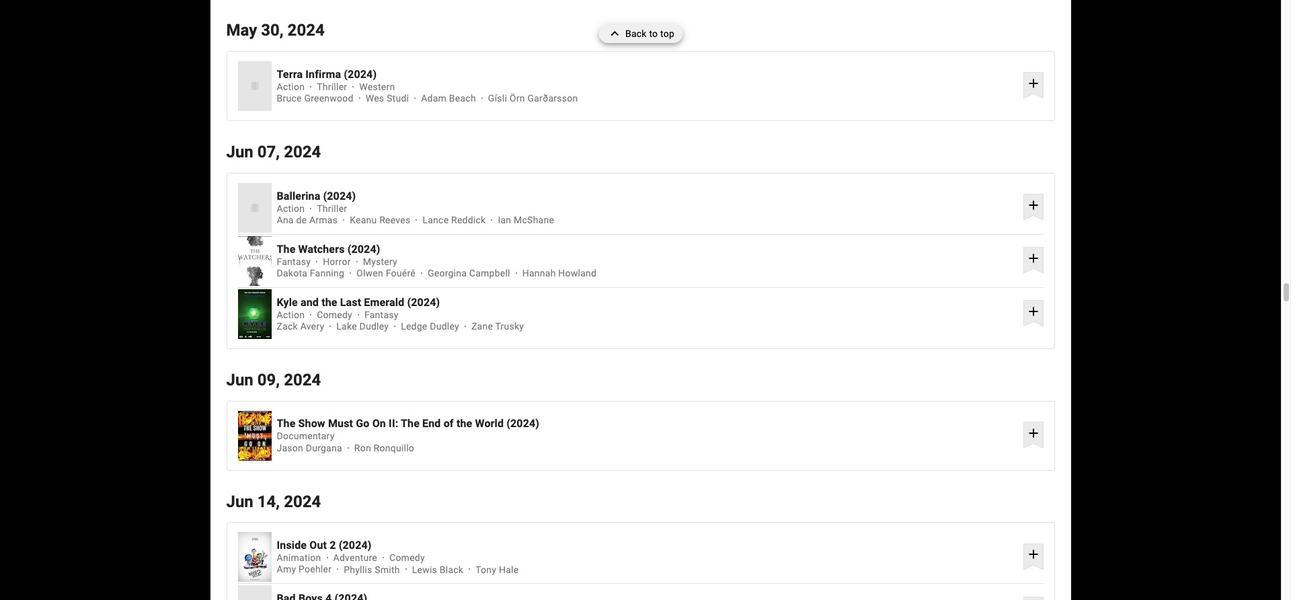 Task type: locate. For each thing, give the bounding box(es) containing it.
must
[[328, 417, 353, 430]]

1 group from the top
[[238, 61, 271, 111]]

action for ballerina
[[277, 203, 305, 214]]

garðarsson
[[528, 93, 578, 104]]

3 group from the top
[[238, 236, 271, 286]]

to
[[649, 28, 658, 39]]

action
[[277, 81, 305, 92], [277, 203, 305, 214], [277, 309, 305, 320]]

infirma
[[306, 68, 341, 81]]

the for the show must go on ii: the end of the world (2024) documentary
[[277, 417, 296, 430]]

1 vertical spatial thriller
[[317, 203, 347, 214]]

2 thriller from the top
[[317, 203, 347, 214]]

2024
[[288, 21, 325, 40], [284, 143, 321, 162], [284, 371, 321, 389], [284, 492, 321, 511]]

fantasy down the emerald at the left of the page
[[365, 309, 399, 320]]

3 jun from the top
[[226, 492, 253, 511]]

the show must go on ii: the end of the world (2024) button
[[277, 417, 1019, 430]]

the right ii:
[[401, 417, 420, 430]]

jun left 07,
[[226, 143, 253, 162]]

top
[[661, 28, 675, 39]]

ron
[[354, 443, 371, 453]]

dudley for ledge dudley
[[430, 321, 459, 332]]

group left the jason
[[238, 411, 271, 461]]

(2024) up western
[[344, 68, 377, 81]]

action up bruce
[[277, 81, 305, 92]]

group left ana
[[238, 183, 271, 233]]

5 group from the top
[[238, 411, 271, 461]]

documentary
[[277, 431, 335, 442]]

1 vertical spatial movie image
[[249, 202, 260, 213]]

and
[[301, 296, 319, 309]]

dudley right ledge in the bottom of the page
[[430, 321, 459, 332]]

1 add image from the top
[[1026, 250, 1042, 266]]

comedy up lake
[[317, 309, 352, 320]]

group down 'lewis black, tony hale, liza lapira, amy poehler, phyllis smith, and maya hawke in inside out 2 (2024)' image
[[238, 586, 271, 600]]

0 horizontal spatial the
[[322, 296, 337, 309]]

1 dudley from the left
[[360, 321, 389, 332]]

1 vertical spatial add image
[[1026, 303, 1042, 319]]

2 vertical spatial add image
[[1026, 547, 1042, 563]]

0 vertical spatial add image
[[1026, 250, 1042, 266]]

group left dakota
[[238, 236, 271, 286]]

lance reddick
[[423, 215, 486, 225]]

kyle and the last emerald (2024) button
[[277, 296, 1019, 309]]

emerald
[[364, 296, 405, 309]]

1 horizontal spatial fantasy
[[365, 309, 399, 320]]

thriller up greenwood
[[317, 81, 347, 92]]

0 vertical spatial movie image
[[249, 81, 260, 92]]

thriller for infirma
[[317, 81, 347, 92]]

comedy up lewis
[[390, 553, 425, 563]]

ana
[[277, 215, 294, 225]]

07,
[[257, 143, 280, 162]]

lewis black
[[412, 564, 464, 575]]

georgina campbell
[[428, 268, 510, 279]]

jun 07, 2024
[[226, 143, 321, 162]]

4 group from the top
[[238, 289, 271, 339]]

2024 for may 30, 2024
[[288, 21, 325, 40]]

zack avery
[[277, 321, 324, 332]]

2 add image from the top
[[1026, 303, 1042, 319]]

mystery
[[363, 256, 398, 267]]

2024 right 09, at the bottom left of the page
[[284, 371, 321, 389]]

georgina
[[428, 268, 467, 279]]

1 vertical spatial action
[[277, 203, 305, 214]]

dudley down the emerald at the left of the page
[[360, 321, 389, 332]]

keanu
[[350, 215, 377, 225]]

action up ana
[[277, 203, 305, 214]]

add image
[[1026, 250, 1042, 266], [1026, 303, 1042, 319], [1026, 425, 1042, 441]]

kyle
[[277, 296, 298, 309]]

fantasy
[[277, 256, 311, 267], [365, 309, 399, 320]]

reddick
[[451, 215, 486, 225]]

2024 right 30,
[[288, 21, 325, 40]]

campbell
[[469, 268, 510, 279]]

the right "and"
[[322, 296, 337, 309]]

(2024)
[[344, 68, 377, 81], [323, 189, 356, 202], [348, 243, 380, 255], [407, 296, 440, 309], [507, 417, 540, 430], [339, 539, 372, 552]]

(2024) inside the show must go on ii: the end of the world (2024) documentary
[[507, 417, 540, 430]]

the right of
[[457, 417, 473, 430]]

action for kyle
[[277, 309, 305, 320]]

(2024) up ledge dudley
[[407, 296, 440, 309]]

1 jun from the top
[[226, 143, 253, 162]]

lake
[[337, 321, 357, 332]]

dakota fanning
[[277, 268, 344, 279]]

2024 for jun 07, 2024
[[284, 143, 321, 162]]

thriller up the armas
[[317, 203, 347, 214]]

the up 'documentary'
[[277, 417, 296, 430]]

group left the amy
[[238, 532, 271, 582]]

1 action from the top
[[277, 81, 305, 92]]

fanning
[[310, 268, 344, 279]]

ballerina
[[277, 189, 320, 202]]

movie image for terra
[[249, 81, 260, 92]]

group for the watchers (2024)
[[238, 236, 271, 286]]

may
[[226, 21, 257, 40]]

1 vertical spatial comedy
[[390, 553, 425, 563]]

1 movie image from the top
[[249, 81, 260, 92]]

add image
[[1026, 75, 1042, 92], [1026, 197, 1042, 213], [1026, 547, 1042, 563]]

0 vertical spatial fantasy
[[277, 256, 311, 267]]

(2024) up adventure
[[339, 539, 372, 552]]

on
[[372, 417, 386, 430]]

movie image down may
[[249, 81, 260, 92]]

jun left 14, at the left bottom of the page
[[226, 492, 253, 511]]

group left the kyle
[[238, 289, 271, 339]]

09,
[[257, 371, 280, 389]]

1 horizontal spatial comedy
[[390, 553, 425, 563]]

jun left 09, at the bottom left of the page
[[226, 371, 253, 389]]

2024 right 14, at the left bottom of the page
[[284, 492, 321, 511]]

howland
[[559, 268, 597, 279]]

1 horizontal spatial dudley
[[430, 321, 459, 332]]

expand less image
[[607, 24, 626, 43]]

3 action from the top
[[277, 309, 305, 320]]

out
[[310, 539, 327, 552]]

14,
[[257, 492, 280, 511]]

movie image up the watchers (2024) image
[[249, 202, 260, 213]]

movie image for ballerina
[[249, 202, 260, 213]]

durgana
[[306, 443, 342, 453]]

terra infirma (2024)
[[277, 68, 377, 81]]

inside out 2 (2024) button
[[277, 539, 1019, 552]]

1 vertical spatial the
[[457, 417, 473, 430]]

group
[[238, 61, 271, 111], [238, 183, 271, 233], [238, 236, 271, 286], [238, 289, 271, 339], [238, 411, 271, 461], [238, 532, 271, 582], [238, 586, 271, 600]]

jun
[[226, 143, 253, 162], [226, 371, 253, 389], [226, 492, 253, 511]]

ii:
[[389, 417, 399, 430]]

0 horizontal spatial fantasy
[[277, 256, 311, 267]]

(2024) up mystery
[[348, 243, 380, 255]]

fantasy up dakota
[[277, 256, 311, 267]]

ian
[[498, 215, 512, 225]]

6 group from the top
[[238, 532, 271, 582]]

amy poehler
[[277, 564, 332, 575]]

group for ballerina (2024)
[[238, 183, 271, 233]]

jun 09, 2024
[[226, 371, 321, 389]]

(2024) right world
[[507, 417, 540, 430]]

keanu reeves
[[350, 215, 411, 225]]

group for the show must go on ii: the end of the world (2024)
[[238, 411, 271, 461]]

action up zack
[[277, 309, 305, 320]]

adam beach
[[421, 93, 476, 104]]

1 vertical spatial jun
[[226, 371, 253, 389]]

3 add image from the top
[[1026, 547, 1042, 563]]

group left bruce
[[238, 61, 271, 111]]

2
[[330, 539, 336, 552]]

zack
[[277, 321, 298, 332]]

2 vertical spatial action
[[277, 309, 305, 320]]

olwen fouéré
[[357, 268, 416, 279]]

0 vertical spatial action
[[277, 81, 305, 92]]

2 vertical spatial add image
[[1026, 425, 1042, 441]]

thriller
[[317, 81, 347, 92], [317, 203, 347, 214]]

world
[[475, 417, 504, 430]]

0 vertical spatial add image
[[1026, 75, 1042, 92]]

terra
[[277, 68, 303, 81]]

the
[[277, 243, 296, 255], [277, 417, 296, 430], [401, 417, 420, 430]]

2 dudley from the left
[[430, 321, 459, 332]]

armas
[[309, 215, 338, 225]]

ledge dudley
[[401, 321, 459, 332]]

0 vertical spatial the
[[322, 296, 337, 309]]

add image for jun 07, 2024
[[1026, 197, 1042, 213]]

lance
[[423, 215, 449, 225]]

2 vertical spatial jun
[[226, 492, 253, 511]]

movie image
[[249, 81, 260, 92], [249, 202, 260, 213]]

phyllis
[[344, 564, 372, 575]]

lewis
[[412, 564, 437, 575]]

2 add image from the top
[[1026, 197, 1042, 213]]

ana de armas
[[277, 215, 338, 225]]

0 horizontal spatial dudley
[[360, 321, 389, 332]]

3 add image from the top
[[1026, 425, 1042, 441]]

1 add image from the top
[[1026, 75, 1042, 92]]

2 jun from the top
[[226, 371, 253, 389]]

örn
[[510, 93, 525, 104]]

animation
[[277, 553, 321, 563]]

gísli
[[488, 93, 507, 104]]

smith
[[375, 564, 400, 575]]

1 thriller from the top
[[317, 81, 347, 92]]

0 horizontal spatial comedy
[[317, 309, 352, 320]]

0 vertical spatial thriller
[[317, 81, 347, 92]]

1 horizontal spatial the
[[457, 417, 473, 430]]

inside
[[277, 539, 307, 552]]

the
[[322, 296, 337, 309], [457, 417, 473, 430]]

1 vertical spatial add image
[[1026, 197, 1042, 213]]

2 movie image from the top
[[249, 202, 260, 213]]

1 vertical spatial fantasy
[[365, 309, 399, 320]]

2024 right 07,
[[284, 143, 321, 162]]

2 group from the top
[[238, 183, 271, 233]]

thriller for (2024)
[[317, 203, 347, 214]]

0 vertical spatial jun
[[226, 143, 253, 162]]

group for kyle and the last emerald (2024)
[[238, 289, 271, 339]]

2 action from the top
[[277, 203, 305, 214]]

dudley
[[360, 321, 389, 332], [430, 321, 459, 332]]

the up dakota
[[277, 243, 296, 255]]



Task type: describe. For each thing, give the bounding box(es) containing it.
inside out 2 (2024)
[[277, 539, 372, 552]]

the for the watchers (2024)
[[277, 243, 296, 255]]

the watchers (2024) image
[[238, 236, 271, 286]]

tony
[[476, 564, 497, 575]]

avery
[[300, 321, 324, 332]]

go
[[356, 417, 370, 430]]

(2024) up the armas
[[323, 189, 356, 202]]

back
[[626, 28, 647, 39]]

mcshane
[[514, 215, 554, 225]]

terra infirma (2024) button
[[277, 68, 1019, 81]]

the watchers (2024)
[[277, 243, 380, 255]]

back to top button
[[599, 24, 683, 43]]

amy
[[277, 564, 296, 575]]

ron ronquillo
[[354, 443, 414, 453]]

dudley for lake dudley
[[360, 321, 389, 332]]

tony hale
[[476, 564, 519, 575]]

zane
[[472, 321, 493, 332]]

show
[[298, 417, 325, 430]]

kyle and the last emerald (2024)
[[277, 296, 440, 309]]

bruce greenwood
[[277, 93, 354, 104]]

may 30, 2024
[[226, 21, 325, 40]]

jason durgana
[[277, 443, 342, 453]]

reeves
[[380, 215, 411, 225]]

add image for jun 14, 2024
[[1026, 547, 1042, 563]]

dakota
[[277, 268, 307, 279]]

last
[[340, 296, 361, 309]]

the show must go on ii: the end of the world (2024) image
[[238, 411, 271, 461]]

phyllis smith
[[344, 564, 400, 575]]

end
[[423, 417, 441, 430]]

fouéré
[[386, 268, 416, 279]]

jun for jun 09, 2024
[[226, 371, 253, 389]]

ballerina (2024)
[[277, 189, 356, 202]]

lewis black, tony hale, liza lapira, amy poehler, phyllis smith, and maya hawke in inside out 2 (2024) image
[[238, 532, 271, 582]]

30,
[[261, 21, 284, 40]]

2024 for jun 14, 2024
[[284, 492, 321, 511]]

hannah
[[523, 268, 556, 279]]

zack avery in kyle and the last emerald (2024) image
[[238, 289, 271, 339]]

7 group from the top
[[238, 586, 271, 600]]

of
[[444, 417, 454, 430]]

action for terra
[[277, 81, 305, 92]]

black
[[440, 564, 464, 575]]

add to watchlist image
[[1024, 596, 1044, 600]]

bruce
[[277, 93, 302, 104]]

watchers
[[298, 243, 345, 255]]

back to top
[[626, 28, 675, 39]]

hale
[[499, 564, 519, 575]]

ballerina (2024) button
[[277, 189, 1019, 202]]

beach
[[449, 93, 476, 104]]

adam
[[421, 93, 447, 104]]

western
[[359, 81, 395, 92]]

add image for kyle and the last emerald (2024)
[[1026, 303, 1042, 319]]

group for terra infirma (2024)
[[238, 61, 271, 111]]

the inside the show must go on ii: the end of the world (2024) documentary
[[457, 417, 473, 430]]

wes
[[366, 93, 384, 104]]

trusky
[[495, 321, 524, 332]]

horror
[[323, 256, 351, 267]]

ian mcshane
[[498, 215, 554, 225]]

2024 for jun 09, 2024
[[284, 371, 321, 389]]

lake dudley
[[337, 321, 389, 332]]

add image for the watchers (2024)
[[1026, 250, 1042, 266]]

the watchers (2024) button
[[277, 243, 1019, 255]]

greenwood
[[304, 93, 354, 104]]

jun for jun 14, 2024
[[226, 492, 253, 511]]

jun for jun 07, 2024
[[226, 143, 253, 162]]

studi
[[387, 93, 409, 104]]

adventure
[[333, 553, 377, 563]]

olwen
[[357, 268, 383, 279]]

0 vertical spatial comedy
[[317, 309, 352, 320]]

gísli örn garðarsson
[[488, 93, 578, 104]]

ronquillo
[[374, 443, 414, 453]]

zane trusky
[[472, 321, 524, 332]]

group for inside out 2 (2024)
[[238, 532, 271, 582]]

wes studi
[[366, 93, 409, 104]]

de
[[296, 215, 307, 225]]

ledge
[[401, 321, 428, 332]]



Task type: vqa. For each thing, say whether or not it's contained in the screenshot.
Trusky
yes



